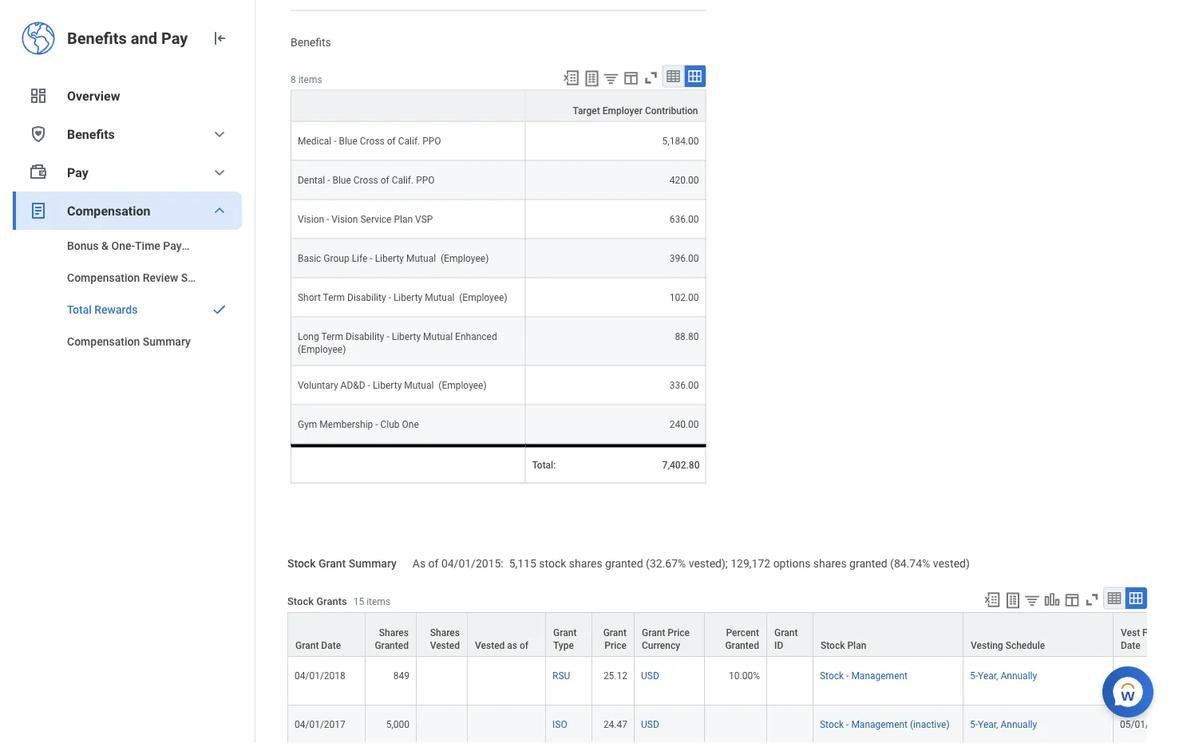 Task type: locate. For each thing, give the bounding box(es) containing it.
price
[[668, 627, 690, 639], [605, 640, 627, 651]]

of up dental - blue cross of calif. ppo
[[387, 135, 396, 146]]

(84.74%
[[891, 557, 931, 570]]

0 horizontal spatial plan
[[394, 214, 413, 225]]

summary
[[143, 335, 191, 348], [349, 557, 397, 570]]

usd down currency
[[641, 671, 660, 682]]

0 horizontal spatial summary
[[143, 335, 191, 348]]

0 vertical spatial export to excel image
[[563, 69, 580, 86]]

1 vertical spatial 5-year, annually
[[971, 719, 1038, 731]]

liberty inside long term disability - liberty mutual enhanced (employee)
[[392, 331, 421, 342]]

liberty down short term disability - liberty mutual  (employee)
[[392, 331, 421, 342]]

3 compensation from the top
[[67, 335, 140, 348]]

grant up currency
[[642, 627, 666, 639]]

row
[[291, 122, 707, 161], [291, 161, 707, 200], [291, 200, 707, 239], [291, 239, 707, 278], [291, 278, 707, 317], [291, 317, 707, 366], [291, 366, 707, 405], [291, 405, 707, 445], [291, 445, 707, 484], [288, 612, 1180, 658], [288, 657, 1180, 706], [288, 706, 1180, 744]]

102.00
[[670, 292, 699, 303]]

chevron down small image for benefits
[[210, 125, 229, 144]]

0 vertical spatial compensation
[[67, 203, 151, 218]]

gym
[[298, 419, 317, 430]]

transformation import image
[[210, 29, 229, 48]]

usd link down currency
[[641, 667, 660, 682]]

granted
[[606, 557, 644, 570], [850, 557, 888, 570]]

1 year, from the top
[[979, 671, 999, 682]]

task pay image
[[29, 163, 48, 182]]

chevron down small image for compensation
[[210, 201, 229, 220]]

stock plan
[[821, 640, 867, 651]]

0 vertical spatial usd link
[[641, 667, 660, 682]]

vested);
[[689, 557, 728, 570]]

export to excel image for 5,184.00
[[563, 69, 580, 86]]

1 vertical spatial 5-
[[971, 719, 979, 731]]

05/01/2018
[[1121, 671, 1172, 682]]

shares inside shares granted
[[379, 627, 409, 639]]

short term disability - liberty mutual  (employee)
[[298, 292, 508, 303]]

stock up stock - management link
[[821, 640, 846, 651]]

granted down percent on the right of the page
[[726, 640, 760, 651]]

grant id column header
[[768, 612, 814, 658]]

calif. down medical - blue cross of calif. ppo
[[392, 174, 414, 186]]

vested as of button
[[468, 613, 546, 656]]

5-year, annually link for stock - management
[[971, 667, 1038, 682]]

row containing total:
[[291, 445, 707, 484]]

2 vertical spatial chevron down small image
[[210, 201, 229, 220]]

ppo up vsp
[[416, 174, 435, 186]]

1 horizontal spatial shares
[[430, 627, 460, 639]]

term
[[323, 292, 345, 303], [321, 331, 343, 342]]

05/01/2017
[[1121, 719, 1172, 731]]

vested as of
[[475, 640, 529, 651]]

vested left as
[[475, 640, 505, 651]]

chevron down small image inside the 'pay' dropdown button
[[210, 163, 229, 182]]

price inside grant price
[[605, 640, 627, 651]]

1 shares from the left
[[379, 627, 409, 639]]

summary down total rewards link
[[143, 335, 191, 348]]

compensation up &
[[67, 203, 151, 218]]

1 vertical spatial cross
[[354, 174, 378, 186]]

1 vertical spatial 5-year, annually link
[[971, 716, 1038, 731]]

2 vested from the left
[[475, 640, 505, 651]]

vested)
[[934, 557, 970, 570]]

of
[[387, 135, 396, 146], [381, 174, 390, 186], [429, 557, 439, 570], [520, 640, 529, 651]]

vested
[[430, 640, 460, 651], [475, 640, 505, 651]]

ppo down target employer contribution row at top
[[423, 135, 441, 146]]

04/01/2018
[[295, 671, 346, 682]]

plan up stock - management link
[[848, 640, 867, 651]]

1 vertical spatial term
[[321, 331, 343, 342]]

benefits and pay
[[67, 29, 188, 48]]

0 vertical spatial 5-year, annually link
[[971, 667, 1038, 682]]

overview
[[67, 88, 120, 103]]

vested inside popup button
[[475, 640, 505, 651]]

04/01/2017
[[295, 719, 346, 731]]

annually for stock - management (inactive)
[[1001, 719, 1038, 731]]

2 compensation from the top
[[67, 271, 140, 284]]

0 vertical spatial year,
[[979, 671, 999, 682]]

0 vertical spatial usd
[[641, 671, 660, 682]]

mutual for basic group life - liberty mutual  (employee)
[[407, 253, 436, 264]]

0 vertical spatial calif.
[[398, 135, 420, 146]]

5-year, annually down vesting schedule
[[971, 671, 1038, 682]]

export to excel image left export to worksheets image
[[563, 69, 580, 86]]

2 5-year, annually from the top
[[971, 719, 1038, 731]]

10.00%
[[729, 671, 760, 682]]

chevron down small image
[[210, 125, 229, 144], [210, 163, 229, 182], [210, 201, 229, 220]]

1 5-year, annually from the top
[[971, 671, 1038, 682]]

0 vertical spatial summary
[[143, 335, 191, 348]]

granted left the (32.67%
[[606, 557, 644, 570]]

grant
[[319, 557, 346, 570], [554, 627, 577, 639], [604, 627, 627, 639], [642, 627, 666, 639], [775, 627, 798, 639], [296, 640, 319, 651]]

gym membership - club one
[[298, 419, 419, 430]]

mutual for long term disability - liberty mutual enhanced (employee)
[[423, 331, 453, 342]]

target employer contribution button
[[526, 91, 706, 121]]

0 vertical spatial toolbar
[[556, 65, 707, 90]]

1 date from the left
[[321, 640, 341, 651]]

stock grant summary
[[288, 557, 397, 570]]

stock for stock - management
[[820, 671, 844, 682]]

1 horizontal spatial granted
[[726, 640, 760, 651]]

5-year, annually link down vesting schedule
[[971, 667, 1038, 682]]

0 horizontal spatial shares
[[379, 627, 409, 639]]

grant price button
[[593, 613, 634, 656]]

disability
[[348, 292, 386, 303], [346, 331, 385, 342]]

benefits image
[[29, 125, 48, 144]]

membership
[[320, 419, 373, 430]]

cell
[[291, 445, 526, 484], [417, 657, 468, 706], [468, 657, 546, 706], [768, 657, 814, 706], [417, 706, 468, 744], [468, 706, 546, 744], [705, 706, 768, 744], [768, 706, 814, 744]]

iso
[[553, 719, 568, 731]]

- right dental
[[328, 174, 330, 186]]

price up currency
[[668, 627, 690, 639]]

id
[[775, 640, 784, 651]]

1 vertical spatial toolbar
[[977, 587, 1148, 612]]

1 horizontal spatial price
[[668, 627, 690, 639]]

grant inside grant date popup button
[[296, 640, 319, 651]]

(employee) down long
[[298, 344, 346, 355]]

0 vertical spatial annually
[[1001, 671, 1038, 682]]

benefits inside dropdown button
[[67, 127, 115, 142]]

1 vertical spatial blue
[[333, 174, 351, 186]]

grant inside "grant price" popup button
[[604, 627, 627, 639]]

1 vertical spatial management
[[852, 719, 908, 731]]

plan inside "stock plan" popup button
[[848, 640, 867, 651]]

1 vertical spatial summary
[[349, 557, 397, 570]]

click to view/edit grid preferences image
[[623, 69, 640, 86]]

granted inside popup button
[[375, 640, 409, 651]]

chevron down small image inside 'compensation' dropdown button
[[210, 201, 229, 220]]

mutual
[[407, 253, 436, 264], [425, 292, 455, 303], [423, 331, 453, 342], [404, 380, 434, 391]]

636.00
[[670, 214, 699, 225]]

0 horizontal spatial granted
[[375, 640, 409, 651]]

shares right shares granted
[[430, 627, 460, 639]]

stock plan column header
[[814, 612, 964, 658]]

summary up 15
[[349, 557, 397, 570]]

usd link
[[641, 667, 660, 682], [641, 716, 660, 731]]

blue right medical
[[339, 135, 358, 146]]

export to excel image left export to worksheets icon
[[984, 591, 1002, 609]]

5- down "vesting"
[[971, 671, 979, 682]]

cross up dental - blue cross of calif. ppo
[[360, 135, 385, 146]]

disability up "ad&d"
[[346, 331, 385, 342]]

1 vertical spatial price
[[605, 640, 627, 651]]

cross
[[360, 135, 385, 146], [354, 174, 378, 186]]

stock inside "stock plan" popup button
[[821, 640, 846, 651]]

granted inside "popup button"
[[726, 640, 760, 651]]

liberty for short
[[394, 292, 423, 303]]

stock grants 15 items
[[288, 596, 391, 608]]

granted left (84.74%
[[850, 557, 888, 570]]

grant up "04/01/2018" at the left bottom of the page
[[296, 640, 319, 651]]

2 usd link from the top
[[641, 716, 660, 731]]

mutual down "basic group life - liberty mutual  (employee)"
[[425, 292, 455, 303]]

1 horizontal spatial export to excel image
[[984, 591, 1002, 609]]

1 5-year, annually link from the top
[[971, 667, 1038, 682]]

1 vertical spatial items
[[367, 596, 391, 608]]

plan
[[394, 214, 413, 225], [848, 640, 867, 651]]

1 usd from the top
[[641, 671, 660, 682]]

table image
[[666, 68, 682, 84]]

2 date from the left
[[1122, 640, 1141, 651]]

5- right (inactive) on the right of the page
[[971, 719, 979, 731]]

1 annually from the top
[[1001, 671, 1038, 682]]

blue for dental
[[333, 174, 351, 186]]

3 chevron down small image from the top
[[210, 201, 229, 220]]

1 vertical spatial pay
[[67, 165, 88, 180]]

year, down "vesting"
[[979, 671, 999, 682]]

pay right task pay "icon"
[[67, 165, 88, 180]]

2 usd from the top
[[641, 719, 660, 731]]

0 vertical spatial blue
[[339, 135, 358, 146]]

0 vertical spatial management
[[852, 671, 908, 682]]

0 vertical spatial chevron down small image
[[210, 125, 229, 144]]

medical
[[298, 135, 332, 146]]

compensation down "total rewards"
[[67, 335, 140, 348]]

compensation for compensation
[[67, 203, 151, 218]]

granted up 849
[[375, 640, 409, 651]]

shares for shares granted
[[379, 627, 409, 639]]

annually
[[1001, 671, 1038, 682], [1001, 719, 1038, 731]]

0 vertical spatial 5-
[[971, 671, 979, 682]]

5-year, annually for stock - management
[[971, 671, 1038, 682]]

blue right dental
[[333, 174, 351, 186]]

term right short
[[323, 292, 345, 303]]

calif. for medical - blue cross of calif. ppo
[[398, 135, 420, 146]]

grants
[[316, 596, 347, 608]]

5-year, annually link
[[971, 667, 1038, 682], [971, 716, 1038, 731]]

stock for stock grants 15 items
[[288, 596, 314, 608]]

shares right the options at the bottom
[[814, 557, 847, 570]]

0 horizontal spatial shares
[[569, 557, 603, 570]]

date up "04/01/2018" at the left bottom of the page
[[321, 640, 341, 651]]

liberty down "basic group life - liberty mutual  (employee)"
[[394, 292, 423, 303]]

grant up type at the left of page
[[554, 627, 577, 639]]

calif. up dental - blue cross of calif. ppo
[[398, 135, 420, 146]]

mutual down vsp
[[407, 253, 436, 264]]

stock for stock - management (inactive)
[[820, 719, 844, 731]]

disability inside long term disability - liberty mutual enhanced (employee)
[[346, 331, 385, 342]]

1 chevron down small image from the top
[[210, 125, 229, 144]]

stock down stock - management
[[820, 719, 844, 731]]

0 horizontal spatial vision
[[298, 214, 324, 225]]

grant up 25.12
[[604, 627, 627, 639]]

contribution
[[645, 105, 699, 116]]

2 granted from the left
[[726, 640, 760, 651]]

2 shares from the left
[[430, 627, 460, 639]]

0 horizontal spatial toolbar
[[556, 65, 707, 90]]

1 horizontal spatial items
[[367, 596, 391, 608]]

pay right the and
[[161, 29, 188, 48]]

of right as at the left bottom of the page
[[429, 557, 439, 570]]

and
[[131, 29, 157, 48]]

1 management from the top
[[852, 671, 908, 682]]

price up 25.12
[[605, 640, 627, 651]]

of up the service
[[381, 174, 390, 186]]

cross up vision - vision service plan vsp
[[354, 174, 378, 186]]

0 vertical spatial term
[[323, 292, 345, 303]]

ppo for medical - blue cross of calif. ppo
[[423, 135, 441, 146]]

select to filter grid data image
[[603, 70, 620, 86]]

0 horizontal spatial export to excel image
[[563, 69, 580, 86]]

liberty right "ad&d"
[[373, 380, 402, 391]]

stock
[[539, 557, 567, 570]]

1 vertical spatial chevron down small image
[[210, 163, 229, 182]]

compensation inside dropdown button
[[67, 203, 151, 218]]

1 horizontal spatial date
[[1122, 640, 1141, 651]]

disability for long
[[346, 331, 385, 342]]

compensation for compensation review statement
[[67, 271, 140, 284]]

1 granted from the left
[[375, 640, 409, 651]]

management down the stock plan column header
[[852, 671, 908, 682]]

2 chevron down small image from the top
[[210, 163, 229, 182]]

shares granted column header
[[366, 612, 417, 658]]

usd
[[641, 671, 660, 682], [641, 719, 660, 731]]

8
[[291, 74, 296, 85]]

export to excel image for 849
[[984, 591, 1002, 609]]

row containing 04/01/2017
[[288, 706, 1180, 744]]

- right life
[[370, 253, 373, 264]]

1 usd link from the top
[[641, 667, 660, 682]]

chevron down small image for pay
[[210, 163, 229, 182]]

0 horizontal spatial pay
[[67, 165, 88, 180]]

shares
[[379, 627, 409, 639], [430, 627, 460, 639]]

dental - blue cross of calif. ppo
[[298, 174, 435, 186]]

stock
[[288, 557, 316, 570], [288, 596, 314, 608], [821, 640, 846, 651], [820, 671, 844, 682], [820, 719, 844, 731]]

0 horizontal spatial granted
[[606, 557, 644, 570]]

toolbar for 849
[[977, 587, 1148, 612]]

stock inside stock - management link
[[820, 671, 844, 682]]

5-year, annually
[[971, 671, 1038, 682], [971, 719, 1038, 731]]

grant type button
[[546, 613, 592, 656]]

1 vested from the left
[[430, 640, 460, 651]]

stock - management (inactive) link
[[820, 716, 950, 731]]

1 horizontal spatial vision
[[332, 214, 358, 225]]

0 vertical spatial cross
[[360, 135, 385, 146]]

2 vertical spatial compensation
[[67, 335, 140, 348]]

1 vertical spatial plan
[[848, 640, 867, 651]]

2 shares from the left
[[814, 557, 847, 570]]

granted for percent
[[726, 640, 760, 651]]

0 vertical spatial items
[[299, 74, 322, 85]]

grant inside grant price currency
[[642, 627, 666, 639]]

term right long
[[321, 331, 343, 342]]

grant inside grant id popup button
[[775, 627, 798, 639]]

row containing medical - blue cross of calif. ppo
[[291, 122, 707, 161]]

2 5- from the top
[[971, 719, 979, 731]]

date down vest on the bottom right of the page
[[1122, 640, 1141, 651]]

5-year, annually link right (inactive) on the right of the page
[[971, 716, 1038, 731]]

items right 8
[[299, 74, 322, 85]]

-
[[334, 135, 337, 146], [328, 174, 330, 186], [327, 214, 329, 225], [370, 253, 373, 264], [389, 292, 391, 303], [387, 331, 390, 342], [368, 380, 371, 391], [376, 419, 378, 430], [847, 671, 849, 682], [847, 719, 849, 731]]

1 horizontal spatial shares
[[814, 557, 847, 570]]

usd right 24.47 at the right bottom of the page
[[641, 719, 660, 731]]

vision down dental
[[298, 214, 324, 225]]

rsu
[[553, 671, 571, 682]]

336.00
[[670, 380, 699, 391]]

1 compensation from the top
[[67, 203, 151, 218]]

- down short term disability - liberty mutual  (employee)
[[387, 331, 390, 342]]

grant for grant price
[[604, 627, 627, 639]]

1 vertical spatial year,
[[979, 719, 999, 731]]

benefits up 8 items
[[291, 36, 331, 49]]

grant inside grant type popup button
[[554, 627, 577, 639]]

year,
[[979, 671, 999, 682], [979, 719, 999, 731]]

shares inside shares vested
[[430, 627, 460, 639]]

term inside long term disability - liberty mutual enhanced (employee)
[[321, 331, 343, 342]]

vest from date button
[[1114, 613, 1180, 656]]

as
[[413, 557, 426, 570]]

2 management from the top
[[852, 719, 908, 731]]

2 year, from the top
[[979, 719, 999, 731]]

life
[[352, 253, 368, 264]]

management left (inactive) on the right of the page
[[852, 719, 908, 731]]

shares granted
[[375, 627, 409, 651]]

compensation up "total rewards"
[[67, 271, 140, 284]]

vested right shares granted
[[430, 640, 460, 651]]

stock down the stock plan
[[820, 671, 844, 682]]

shares up 849
[[379, 627, 409, 639]]

annually for stock - management
[[1001, 671, 1038, 682]]

- down stock - management
[[847, 719, 849, 731]]

5-year, annually right (inactive) on the right of the page
[[971, 719, 1038, 731]]

1 vertical spatial calif.
[[392, 174, 414, 186]]

document alt image
[[29, 201, 48, 220]]

1 horizontal spatial granted
[[850, 557, 888, 570]]

one
[[402, 419, 419, 430]]

1 horizontal spatial summary
[[349, 557, 397, 570]]

row containing short term disability - liberty mutual  (employee)
[[291, 278, 707, 317]]

fullscreen image
[[643, 69, 660, 86]]

1 vertical spatial export to excel image
[[984, 591, 1002, 609]]

1 vertical spatial usd
[[641, 719, 660, 731]]

2 granted from the left
[[850, 557, 888, 570]]

0 vertical spatial ppo
[[423, 135, 441, 146]]

0 vertical spatial disability
[[348, 292, 386, 303]]

plan left vsp
[[394, 214, 413, 225]]

toolbar up 'vesting schedule' popup button
[[977, 587, 1148, 612]]

price inside grant price currency
[[668, 627, 690, 639]]

15
[[354, 596, 364, 608]]

target employer contribution
[[573, 105, 699, 116]]

1 horizontal spatial vested
[[475, 640, 505, 651]]

dashboard image
[[29, 86, 48, 105]]

date inside column header
[[321, 640, 341, 651]]

items right 15
[[367, 596, 391, 608]]

management for stock - management (inactive)
[[852, 719, 908, 731]]

stock left grants
[[288, 596, 314, 608]]

export to excel image
[[563, 69, 580, 86], [984, 591, 1002, 609]]

8 items
[[291, 74, 322, 85]]

usd link right 24.47 at the right bottom of the page
[[641, 716, 660, 731]]

129,172
[[731, 557, 771, 570]]

toolbar
[[556, 65, 707, 90], [977, 587, 1148, 612]]

1 vertical spatial annually
[[1001, 719, 1038, 731]]

year, for stock - management (inactive)
[[979, 719, 999, 731]]

1 5- from the top
[[971, 671, 979, 682]]

row containing voluntary ad&d - liberty mutual  (employee)
[[291, 366, 707, 405]]

(employee)
[[441, 253, 489, 264], [460, 292, 508, 303], [298, 344, 346, 355], [439, 380, 487, 391]]

2 annually from the top
[[1001, 719, 1038, 731]]

vision left the service
[[332, 214, 358, 225]]

of right as
[[520, 640, 529, 651]]

0 horizontal spatial date
[[321, 640, 341, 651]]

benefits down overview
[[67, 127, 115, 142]]

240.00
[[670, 419, 699, 430]]

shares right stock
[[569, 557, 603, 570]]

benefits and pay element
[[67, 27, 197, 50]]

1 vertical spatial disability
[[346, 331, 385, 342]]

schedule
[[1006, 640, 1046, 651]]

statement
[[181, 271, 233, 284]]

year, right (inactive) on the right of the page
[[979, 719, 999, 731]]

0 vertical spatial 5-year, annually
[[971, 671, 1038, 682]]

0 vertical spatial price
[[668, 627, 690, 639]]

basic group life - liberty mutual  (employee)
[[298, 253, 489, 264]]

disability down life
[[348, 292, 386, 303]]

shares vested
[[430, 627, 460, 651]]

stock inside stock - management (inactive) link
[[820, 719, 844, 731]]

basic
[[298, 253, 321, 264]]

mutual left enhanced
[[423, 331, 453, 342]]

items
[[299, 74, 322, 85], [367, 596, 391, 608]]

pay inside dropdown button
[[67, 165, 88, 180]]

mutual inside long term disability - liberty mutual enhanced (employee)
[[423, 331, 453, 342]]

grant up id
[[775, 627, 798, 639]]

1 horizontal spatial plan
[[848, 640, 867, 651]]

0 horizontal spatial price
[[605, 640, 627, 651]]

(employee) inside long term disability - liberty mutual enhanced (employee)
[[298, 344, 346, 355]]

stock up stock grants 15 items
[[288, 557, 316, 570]]

1 horizontal spatial pay
[[161, 29, 188, 48]]

- up group
[[327, 214, 329, 225]]

5-
[[971, 671, 979, 682], [971, 719, 979, 731]]

benefits left the and
[[67, 29, 127, 48]]

1 vertical spatial usd link
[[641, 716, 660, 731]]

2 5-year, annually link from the top
[[971, 716, 1038, 731]]

0 horizontal spatial vested
[[430, 640, 460, 651]]

5-year, annually link for stock - management (inactive)
[[971, 716, 1038, 731]]

1 vertical spatial ppo
[[416, 174, 435, 186]]

toolbar up target employer contribution popup button
[[556, 65, 707, 90]]

compensation review statement link
[[13, 262, 242, 294]]

1 horizontal spatial toolbar
[[977, 587, 1148, 612]]

liberty right life
[[375, 253, 404, 264]]

term for long
[[321, 331, 343, 342]]

1 vertical spatial compensation
[[67, 271, 140, 284]]



Task type: vqa. For each thing, say whether or not it's contained in the screenshot.


Task type: describe. For each thing, give the bounding box(es) containing it.
percent granted button
[[705, 613, 767, 656]]

target employer contribution row
[[291, 90, 707, 122]]

stock for stock grant summary
[[288, 557, 316, 570]]

year, for stock - management
[[979, 671, 999, 682]]

vesting schedule button
[[964, 613, 1114, 656]]

- down the stock plan
[[847, 671, 849, 682]]

row containing vision - vision service plan vsp
[[291, 200, 707, 239]]

price for grant price
[[605, 640, 627, 651]]

term for short
[[323, 292, 345, 303]]

expand table image
[[1129, 591, 1145, 607]]

usd for 25.12
[[641, 671, 660, 682]]

vested as of column header
[[468, 612, 546, 658]]

items inside stock grants 15 items
[[367, 596, 391, 608]]

total rewards link
[[13, 294, 242, 326]]

grant for grant type
[[554, 627, 577, 639]]

compensation for compensation summary
[[67, 335, 140, 348]]

of inside popup button
[[520, 640, 529, 651]]

check image
[[210, 302, 229, 318]]

5,184.00
[[663, 135, 699, 146]]

expand/collapse chart image
[[1044, 591, 1062, 609]]

voluntary
[[298, 380, 338, 391]]

25.12
[[604, 671, 628, 682]]

5,115
[[509, 557, 537, 570]]

compensation button
[[13, 192, 242, 230]]

vesting schedule
[[971, 640, 1046, 651]]

ppo for dental - blue cross of calif. ppo
[[416, 174, 435, 186]]

0 horizontal spatial items
[[299, 74, 322, 85]]

849
[[394, 671, 410, 682]]

vsp
[[415, 214, 433, 225]]

compensation element
[[13, 230, 242, 358]]

- left club at the left bottom of page
[[376, 419, 378, 430]]

grant for grant date
[[296, 640, 319, 651]]

grant price column header
[[593, 612, 635, 658]]

table image
[[1107, 591, 1123, 607]]

benefits button
[[13, 115, 242, 153]]

ad&d
[[341, 380, 366, 391]]

vest
[[1122, 627, 1141, 639]]

total rewards
[[67, 303, 138, 316]]

5- for stock - management (inactive)
[[971, 719, 979, 731]]

396.00
[[670, 253, 699, 264]]

review
[[143, 271, 178, 284]]

shares vested column header
[[417, 612, 468, 658]]

1 shares from the left
[[569, 557, 603, 570]]

usd link for 25.12
[[641, 667, 660, 682]]

row containing 04/01/2018
[[288, 657, 1180, 706]]

summary inside the "compensation" element
[[143, 335, 191, 348]]

from
[[1143, 627, 1165, 639]]

2 vision from the left
[[332, 214, 358, 225]]

liberty for long
[[392, 331, 421, 342]]

short
[[298, 292, 321, 303]]

stock for stock plan
[[821, 640, 846, 651]]

grant price currency column header
[[635, 612, 705, 658]]

payments
[[163, 239, 213, 252]]

rsu link
[[553, 667, 571, 682]]

management for stock - management
[[852, 671, 908, 682]]

currency
[[642, 640, 681, 651]]

row containing dental - blue cross of calif. ppo
[[291, 161, 707, 200]]

1 granted from the left
[[606, 557, 644, 570]]

blue for medical
[[339, 135, 358, 146]]

long
[[298, 331, 319, 342]]

(employee) down enhanced
[[439, 380, 487, 391]]

vision - vision service plan vsp
[[298, 214, 433, 225]]

granted for shares
[[375, 640, 409, 651]]

percent
[[727, 627, 760, 639]]

service
[[361, 214, 392, 225]]

rewards
[[95, 303, 138, 316]]

grant for grant id
[[775, 627, 798, 639]]

as of 04/01/2015:  5,115 stock shares granted (32.67% vested); 129,172 options shares granted (84.74% vested)
[[413, 557, 970, 570]]

iso link
[[553, 716, 568, 731]]

date inside vest from date
[[1122, 640, 1141, 651]]

04/01/2015:
[[442, 557, 504, 570]]

toolbar for 5,184.00
[[556, 65, 707, 90]]

voluntary ad&d - liberty mutual  (employee)
[[298, 380, 487, 391]]

cross for dental
[[354, 174, 378, 186]]

5,000
[[386, 719, 410, 731]]

shares for shares vested
[[430, 627, 460, 639]]

price for grant price currency
[[668, 627, 690, 639]]

5- for stock - management
[[971, 671, 979, 682]]

disability for short
[[348, 292, 386, 303]]

total
[[67, 303, 92, 316]]

(employee) up short term disability - liberty mutual  (employee)
[[441, 253, 489, 264]]

click to view/edit grid preferences image
[[1064, 591, 1082, 609]]

row containing gym membership - club one
[[291, 405, 707, 445]]

vest from date
[[1122, 627, 1165, 651]]

as
[[508, 640, 518, 651]]

enhanced
[[455, 331, 497, 342]]

row containing shares granted
[[288, 612, 1180, 658]]

grant date column header
[[288, 612, 366, 658]]

percent granted column header
[[705, 612, 768, 658]]

fullscreen image
[[1084, 591, 1102, 609]]

7,402.80
[[663, 460, 700, 471]]

usd for 24.47
[[641, 719, 660, 731]]

row containing long term disability - liberty mutual enhanced (employee)
[[291, 317, 707, 366]]

type
[[554, 640, 574, 651]]

liberty for basic
[[375, 253, 404, 264]]

mutual for short term disability - liberty mutual  (employee)
[[425, 292, 455, 303]]

grant up grants
[[319, 557, 346, 570]]

vesting
[[971, 640, 1004, 651]]

&
[[102, 239, 109, 252]]

bonus & one-time payments
[[67, 239, 213, 252]]

medical - blue cross of calif. ppo
[[298, 135, 441, 146]]

stock grant summary element
[[413, 548, 970, 571]]

expand table image
[[687, 68, 703, 84]]

grant date button
[[288, 613, 365, 656]]

mutual up the "one"
[[404, 380, 434, 391]]

usd link for 24.47
[[641, 716, 660, 731]]

row containing basic group life - liberty mutual  (employee)
[[291, 239, 707, 278]]

grant price
[[604, 627, 627, 651]]

stock plan button
[[814, 613, 963, 656]]

(employee) up enhanced
[[460, 292, 508, 303]]

cross for medical
[[360, 135, 385, 146]]

stock - management
[[820, 671, 908, 682]]

vested inside 'popup button'
[[430, 640, 460, 651]]

of inside stock grant summary element
[[429, 557, 439, 570]]

grant id
[[775, 627, 798, 651]]

group
[[324, 253, 350, 264]]

select to filter grid data image
[[1024, 592, 1042, 609]]

one-
[[111, 239, 135, 252]]

0 vertical spatial plan
[[394, 214, 413, 225]]

navigation pane region
[[0, 0, 256, 744]]

shares vested button
[[417, 613, 467, 656]]

- down "basic group life - liberty mutual  (employee)"
[[389, 292, 391, 303]]

- inside long term disability - liberty mutual enhanced (employee)
[[387, 331, 390, 342]]

grant for grant price currency
[[642, 627, 666, 639]]

5-year, annually for stock - management (inactive)
[[971, 719, 1038, 731]]

0 vertical spatial pay
[[161, 29, 188, 48]]

vesting schedule column header
[[964, 612, 1114, 658]]

options
[[774, 557, 811, 570]]

grant price currency button
[[635, 613, 705, 656]]

target
[[573, 105, 600, 116]]

1 vision from the left
[[298, 214, 324, 225]]

compensation summary
[[67, 335, 191, 348]]

- right medical
[[334, 135, 337, 146]]

long term disability - liberty mutual enhanced (employee)
[[298, 331, 500, 355]]

(32.67%
[[646, 557, 686, 570]]

grant date
[[296, 640, 341, 651]]

- right "ad&d"
[[368, 380, 371, 391]]

export to worksheets image
[[1004, 591, 1023, 611]]

(inactive)
[[911, 719, 950, 731]]

calif. for dental - blue cross of calif. ppo
[[392, 174, 414, 186]]

bonus
[[67, 239, 99, 252]]

compensation review statement
[[67, 271, 233, 284]]

grant type column header
[[546, 612, 593, 658]]

export to worksheets image
[[583, 69, 602, 88]]

stock - management link
[[820, 667, 908, 682]]

stock - management (inactive)
[[820, 719, 950, 731]]

pay button
[[13, 153, 242, 192]]



